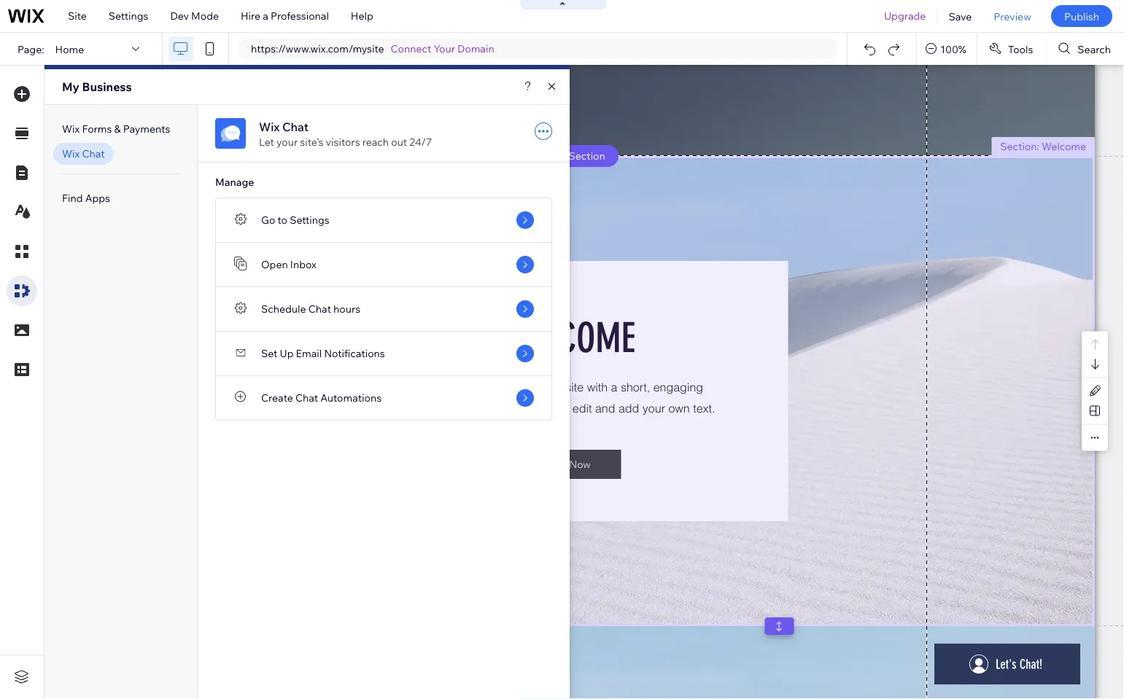 Task type: vqa. For each thing, say whether or not it's contained in the screenshot.
Page Settings (HOME)
no



Task type: describe. For each thing, give the bounding box(es) containing it.
open
[[261, 258, 288, 271]]

publish button
[[1051, 5, 1112, 27]]

wix for wix chat
[[62, 147, 80, 160]]

save button
[[938, 0, 983, 32]]

preview button
[[983, 0, 1042, 32]]

payments
[[123, 123, 170, 135]]

upgrade
[[884, 9, 926, 22]]

chat for wix chat let your site's visitors reach out 24/7
[[282, 120, 309, 134]]

schedule
[[261, 303, 306, 315]]

site
[[68, 9, 87, 22]]

tools button
[[977, 33, 1046, 65]]

forms
[[82, 123, 112, 135]]

save
[[949, 10, 972, 22]]

site's
[[300, 136, 323, 148]]

professional
[[271, 9, 329, 22]]

go
[[261, 214, 275, 226]]

search button
[[1047, 33, 1124, 65]]

dev mode
[[170, 9, 219, 22]]

automations
[[320, 392, 382, 404]]

visitors
[[326, 136, 360, 148]]

publish
[[1064, 10, 1099, 22]]

your
[[434, 42, 455, 55]]

connect
[[391, 42, 431, 55]]

wix for wix forms & payments
[[62, 123, 80, 135]]

hire a professional
[[241, 9, 329, 22]]

out
[[391, 136, 407, 148]]

preview
[[994, 10, 1031, 22]]

0 horizontal spatial settings
[[109, 9, 148, 22]]

set up email notifications
[[261, 347, 385, 360]]

1 vertical spatial settings
[[290, 214, 330, 226]]

let
[[259, 136, 274, 148]]

a
[[263, 9, 268, 22]]

schedule chat hours
[[261, 303, 360, 315]]

chat for wix chat
[[82, 147, 105, 160]]

email
[[296, 347, 322, 360]]

set
[[261, 347, 277, 360]]

24/7
[[409, 136, 432, 148]]

find apps
[[62, 192, 110, 205]]

create
[[261, 392, 293, 404]]



Task type: locate. For each thing, give the bounding box(es) containing it.
up
[[280, 347, 294, 360]]

tools
[[1008, 42, 1033, 55]]

search
[[1078, 42, 1111, 55]]

apps
[[85, 192, 110, 205]]

hours
[[333, 303, 360, 315]]

chat for create chat automations
[[295, 392, 318, 404]]

wix chat image
[[215, 118, 246, 149]]

chat up your
[[282, 120, 309, 134]]

settings
[[109, 9, 148, 22], [290, 214, 330, 226]]

https://www.wix.com/mysite
[[251, 42, 384, 55]]

settings right to
[[290, 214, 330, 226]]

dev
[[170, 9, 189, 22]]

1 horizontal spatial settings
[[290, 214, 330, 226]]

manage
[[215, 176, 254, 189]]

wix chat let your site's visitors reach out 24/7
[[259, 120, 432, 148]]

mode
[[191, 9, 219, 22]]

chat for schedule chat hours
[[308, 303, 331, 315]]

home
[[55, 42, 84, 55]]

domain
[[457, 42, 494, 55]]

create chat automations
[[261, 392, 382, 404]]

wix
[[259, 120, 280, 134], [62, 123, 80, 135], [62, 147, 80, 160]]

chat left hours
[[308, 303, 331, 315]]

chat right create
[[295, 392, 318, 404]]

100%
[[940, 42, 966, 55]]

to
[[278, 214, 287, 226]]

wix for wix chat let your site's visitors reach out 24/7
[[259, 120, 280, 134]]

https://www.wix.com/mysite connect your domain
[[251, 42, 494, 55]]

go to settings
[[261, 214, 330, 226]]

0 vertical spatial settings
[[109, 9, 148, 22]]

chat down forms
[[82, 147, 105, 160]]

help
[[351, 9, 373, 22]]

my business
[[62, 80, 132, 94]]

business
[[82, 80, 132, 94]]

reach
[[362, 136, 389, 148]]

open inbox
[[261, 258, 316, 271]]

your
[[276, 136, 298, 148]]

100% button
[[917, 33, 977, 65]]

chat inside wix chat let your site's visitors reach out 24/7
[[282, 120, 309, 134]]

settings left 'dev'
[[109, 9, 148, 22]]

my
[[62, 80, 79, 94]]

wix up find
[[62, 147, 80, 160]]

chat
[[282, 120, 309, 134], [82, 147, 105, 160], [308, 303, 331, 315], [295, 392, 318, 404]]

wix left forms
[[62, 123, 80, 135]]

wix forms & payments
[[62, 123, 170, 135]]

wix up let
[[259, 120, 280, 134]]

wix inside wix chat let your site's visitors reach out 24/7
[[259, 120, 280, 134]]

hire
[[241, 9, 261, 22]]

find
[[62, 192, 83, 205]]

inbox
[[290, 258, 316, 271]]

wix chat
[[62, 147, 105, 160]]

notifications
[[324, 347, 385, 360]]

&
[[114, 123, 121, 135]]



